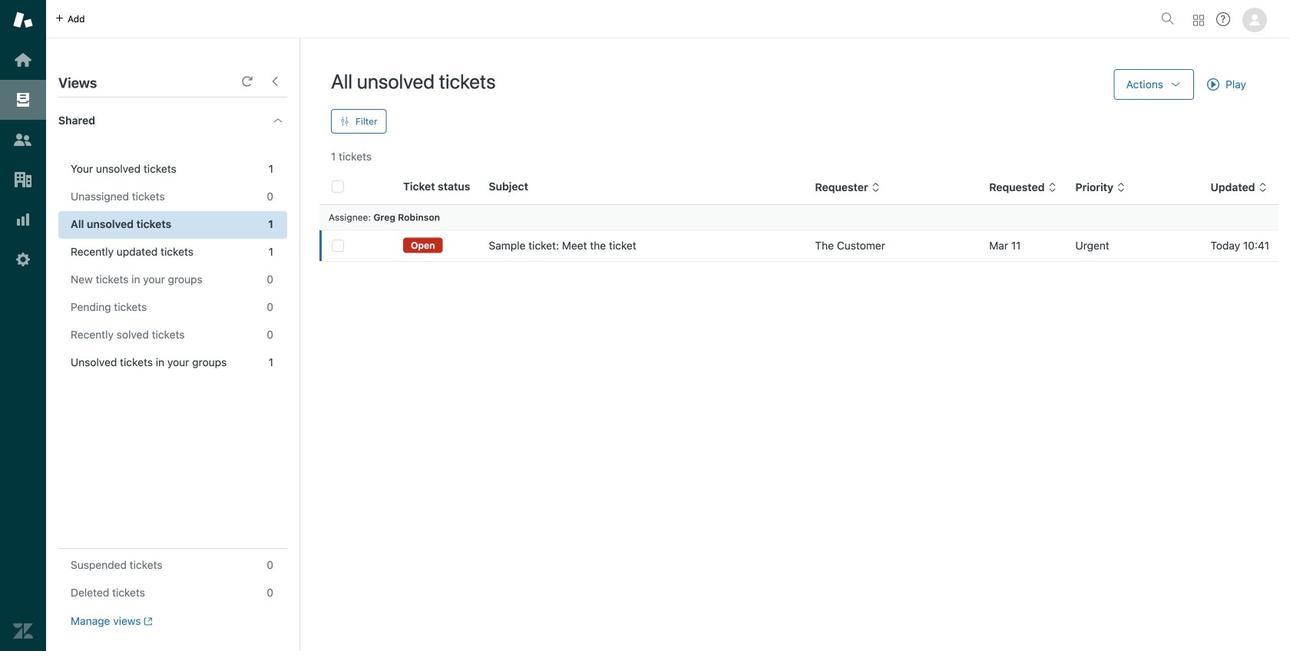 Task type: describe. For each thing, give the bounding box(es) containing it.
views image
[[13, 90, 33, 110]]

zendesk image
[[13, 621, 33, 641]]

main element
[[0, 0, 46, 651]]

reporting image
[[13, 210, 33, 230]]

hide panel views image
[[269, 75, 281, 88]]

zendesk products image
[[1193, 15, 1204, 26]]

get started image
[[13, 50, 33, 70]]

refresh views pane image
[[241, 75, 253, 88]]

admin image
[[13, 250, 33, 270]]

customers image
[[13, 130, 33, 150]]



Task type: locate. For each thing, give the bounding box(es) containing it.
heading
[[46, 98, 300, 144]]

get help image
[[1217, 12, 1230, 26]]

organizations image
[[13, 170, 33, 190]]

opens in a new tab image
[[141, 617, 153, 626]]

zendesk support image
[[13, 10, 33, 30]]

row
[[319, 230, 1279, 262]]



Task type: vqa. For each thing, say whether or not it's contained in the screenshot.
heading
yes



